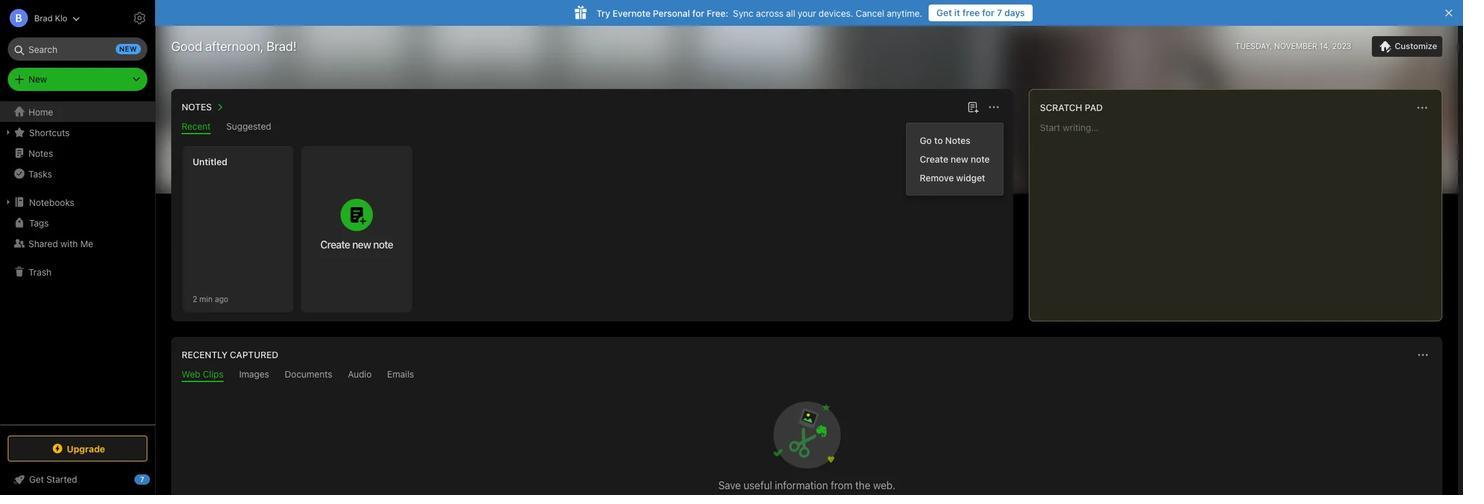 Task type: describe. For each thing, give the bounding box(es) containing it.
ago
[[215, 294, 228, 304]]

notes inside dropdown list menu
[[945, 135, 971, 146]]

scratch pad
[[1040, 102, 1103, 113]]

november
[[1275, 41, 1318, 51]]

started
[[46, 475, 77, 486]]

tags
[[29, 218, 49, 229]]

suggested tab
[[226, 121, 271, 134]]

sync
[[733, 7, 754, 18]]

get started
[[29, 475, 77, 486]]

Search text field
[[17, 37, 138, 61]]

images tab
[[239, 369, 269, 383]]

tasks button
[[0, 164, 155, 184]]

scratch pad button
[[1038, 100, 1103, 116]]

more actions field for recently captured
[[1415, 347, 1433, 365]]

clips
[[203, 369, 224, 380]]

scratch
[[1040, 102, 1083, 113]]

tab list for recently captured
[[174, 369, 1440, 383]]

recently captured button
[[179, 348, 278, 363]]

brad klo
[[34, 13, 67, 23]]

good afternoon, brad!
[[171, 39, 297, 54]]

all
[[786, 7, 796, 18]]

get it free for 7 days
[[937, 7, 1025, 18]]

remove widget
[[920, 173, 985, 184]]

information
[[775, 480, 828, 492]]

7 inside help and learning task checklist field
[[140, 476, 144, 484]]

new inside create new note button
[[352, 239, 371, 251]]

create new note link
[[907, 150, 1003, 169]]

notebooks link
[[0, 192, 155, 213]]

create inside "link"
[[920, 154, 948, 165]]

recent tab
[[182, 121, 211, 134]]

recent
[[182, 121, 211, 132]]

more actions field for scratch pad
[[1414, 99, 1432, 117]]

7 inside button
[[997, 7, 1003, 18]]

useful
[[744, 480, 772, 492]]

new inside the create new note "link"
[[951, 154, 968, 165]]

emails
[[387, 369, 414, 380]]

personal
[[653, 7, 690, 18]]

for for free:
[[693, 7, 705, 18]]

Start writing… text field
[[1040, 122, 1442, 311]]

expand notebooks image
[[3, 197, 14, 208]]

get for get started
[[29, 475, 44, 486]]

get for get it free for 7 days
[[937, 7, 952, 18]]

notebooks
[[29, 197, 74, 208]]

notes link
[[0, 143, 155, 164]]

your
[[798, 7, 816, 18]]

Help and Learning task checklist field
[[0, 470, 155, 491]]

evernote
[[613, 7, 651, 18]]

get it free for 7 days button
[[929, 5, 1033, 21]]

recently captured
[[182, 350, 278, 361]]

emails tab
[[387, 369, 414, 383]]

with
[[60, 238, 78, 249]]

customize button
[[1373, 36, 1443, 57]]

shortcuts
[[29, 127, 70, 138]]

recently
[[182, 350, 228, 361]]

settings image
[[132, 10, 147, 26]]

widget
[[956, 173, 985, 184]]

dropdown list menu
[[907, 131, 1003, 187]]

min
[[200, 294, 213, 304]]

audio
[[348, 369, 372, 380]]

home
[[28, 106, 53, 117]]

more actions image
[[1415, 100, 1431, 116]]

tree containing home
[[0, 101, 155, 425]]

customize
[[1395, 41, 1438, 51]]

web clips tab panel
[[171, 383, 1443, 496]]

tuesday,
[[1236, 41, 1273, 51]]

remove
[[920, 173, 954, 184]]

afternoon,
[[205, 39, 264, 54]]

2 min ago
[[193, 294, 228, 304]]

free
[[963, 7, 980, 18]]

14,
[[1320, 41, 1331, 51]]

shared with me
[[28, 238, 93, 249]]

brad!
[[267, 39, 297, 54]]

trash link
[[0, 262, 155, 283]]

brad
[[34, 13, 53, 23]]

0 vertical spatial more actions image
[[987, 100, 1002, 115]]

Account field
[[0, 5, 80, 31]]

shortcuts button
[[0, 122, 155, 143]]

new
[[28, 74, 47, 85]]

create new note inside button
[[320, 239, 393, 251]]

tasks
[[28, 168, 52, 179]]

trash
[[28, 267, 52, 278]]



Task type: locate. For each thing, give the bounding box(es) containing it.
1 for from the left
[[983, 7, 995, 18]]

klo
[[55, 13, 67, 23]]

create new note button
[[301, 146, 412, 313]]

for left free:
[[693, 7, 705, 18]]

for right free
[[983, 7, 995, 18]]

for for 7
[[983, 7, 995, 18]]

new
[[119, 45, 137, 53], [951, 154, 968, 165], [352, 239, 371, 251]]

2 for from the left
[[693, 7, 705, 18]]

1 horizontal spatial more actions image
[[1416, 348, 1431, 363]]

tab list
[[174, 121, 1011, 134], [174, 369, 1440, 383]]

tab list containing web clips
[[174, 369, 1440, 383]]

images
[[239, 369, 269, 380]]

click to collapse image
[[150, 472, 160, 487]]

suggested
[[226, 121, 271, 132]]

untitled
[[193, 156, 227, 167]]

0 horizontal spatial 7
[[140, 476, 144, 484]]

0 horizontal spatial new
[[119, 45, 137, 53]]

1 vertical spatial more actions image
[[1416, 348, 1431, 363]]

0 vertical spatial note
[[971, 154, 990, 165]]

upgrade
[[67, 444, 105, 455]]

0 vertical spatial new
[[119, 45, 137, 53]]

1 tab list from the top
[[174, 121, 1011, 134]]

0 vertical spatial notes
[[182, 101, 212, 112]]

captured
[[230, 350, 278, 361]]

web clips tab
[[182, 369, 224, 383]]

0 horizontal spatial create new note
[[320, 239, 393, 251]]

documents
[[285, 369, 332, 380]]

1 vertical spatial create
[[320, 239, 350, 251]]

documents tab
[[285, 369, 332, 383]]

anytime.
[[887, 7, 923, 18]]

1 horizontal spatial get
[[937, 7, 952, 18]]

new button
[[8, 68, 147, 91]]

the
[[856, 480, 871, 492]]

0 horizontal spatial more actions image
[[987, 100, 1002, 115]]

try
[[597, 7, 610, 18]]

save useful information from the web.
[[719, 480, 896, 492]]

shared with me link
[[0, 233, 155, 254]]

0 horizontal spatial notes
[[28, 148, 53, 159]]

2 horizontal spatial new
[[951, 154, 968, 165]]

new search field
[[17, 37, 141, 61]]

upgrade button
[[8, 436, 147, 462]]

0 horizontal spatial get
[[29, 475, 44, 486]]

create new note inside "link"
[[920, 154, 990, 165]]

1 vertical spatial notes
[[945, 135, 971, 146]]

it
[[955, 7, 961, 18]]

0 horizontal spatial for
[[693, 7, 705, 18]]

good
[[171, 39, 202, 54]]

try evernote personal for free: sync across all your devices. cancel anytime.
[[597, 7, 923, 18]]

from
[[831, 480, 853, 492]]

get inside help and learning task checklist field
[[29, 475, 44, 486]]

get
[[937, 7, 952, 18], [29, 475, 44, 486]]

tree
[[0, 101, 155, 425]]

to
[[934, 135, 943, 146]]

notes inside tree
[[28, 148, 53, 159]]

create new note
[[920, 154, 990, 165], [320, 239, 393, 251]]

1 horizontal spatial create new note
[[920, 154, 990, 165]]

across
[[756, 7, 784, 18]]

2 tab list from the top
[[174, 369, 1440, 383]]

web.
[[873, 480, 896, 492]]

create
[[920, 154, 948, 165], [320, 239, 350, 251]]

get left it
[[937, 7, 952, 18]]

web
[[182, 369, 200, 380]]

1 vertical spatial note
[[373, 239, 393, 251]]

1 vertical spatial tab list
[[174, 369, 1440, 383]]

save
[[719, 480, 741, 492]]

1 vertical spatial new
[[951, 154, 968, 165]]

2023
[[1333, 41, 1352, 51]]

1 horizontal spatial new
[[352, 239, 371, 251]]

web clips
[[182, 369, 224, 380]]

0 vertical spatial tab list
[[174, 121, 1011, 134]]

0 horizontal spatial create
[[320, 239, 350, 251]]

2 vertical spatial new
[[352, 239, 371, 251]]

devices.
[[819, 7, 854, 18]]

home link
[[0, 101, 155, 122]]

tab list for notes
[[174, 121, 1011, 134]]

pad
[[1085, 102, 1103, 113]]

tags button
[[0, 213, 155, 233]]

note
[[971, 154, 990, 165], [373, 239, 393, 251]]

free:
[[707, 7, 729, 18]]

remove widget link
[[907, 169, 1003, 187]]

7 left days on the right
[[997, 7, 1003, 18]]

1 horizontal spatial 7
[[997, 7, 1003, 18]]

for
[[983, 7, 995, 18], [693, 7, 705, 18]]

me
[[80, 238, 93, 249]]

go to notes
[[920, 135, 971, 146]]

note inside button
[[373, 239, 393, 251]]

notes button
[[179, 100, 227, 115]]

go
[[920, 135, 932, 146]]

cancel
[[856, 7, 885, 18]]

go to notes link
[[907, 131, 1003, 150]]

notes up 'recent'
[[182, 101, 212, 112]]

1 vertical spatial 7
[[140, 476, 144, 484]]

0 vertical spatial get
[[937, 7, 952, 18]]

More actions field
[[985, 98, 1004, 116], [1414, 99, 1432, 117], [1415, 347, 1433, 365]]

get inside button
[[937, 7, 952, 18]]

7
[[997, 7, 1003, 18], [140, 476, 144, 484]]

1 horizontal spatial notes
[[182, 101, 212, 112]]

audio tab
[[348, 369, 372, 383]]

new inside new search field
[[119, 45, 137, 53]]

7 left click to collapse 'image'
[[140, 476, 144, 484]]

0 horizontal spatial note
[[373, 239, 393, 251]]

tuesday, november 14, 2023
[[1236, 41, 1352, 51]]

get left started
[[29, 475, 44, 486]]

create inside button
[[320, 239, 350, 251]]

1 vertical spatial create new note
[[320, 239, 393, 251]]

notes up the create new note "link"
[[945, 135, 971, 146]]

more actions image
[[987, 100, 1002, 115], [1416, 348, 1431, 363]]

notes inside button
[[182, 101, 212, 112]]

2 horizontal spatial notes
[[945, 135, 971, 146]]

note inside "link"
[[971, 154, 990, 165]]

notes up tasks
[[28, 148, 53, 159]]

more actions image inside field
[[1416, 348, 1431, 363]]

0 vertical spatial 7
[[997, 7, 1003, 18]]

1 vertical spatial get
[[29, 475, 44, 486]]

recent tab panel
[[171, 134, 1014, 322]]

shared
[[28, 238, 58, 249]]

1 horizontal spatial for
[[983, 7, 995, 18]]

2 vertical spatial notes
[[28, 148, 53, 159]]

0 vertical spatial create new note
[[920, 154, 990, 165]]

2
[[193, 294, 197, 304]]

days
[[1005, 7, 1025, 18]]

0 vertical spatial create
[[920, 154, 948, 165]]

for inside button
[[983, 7, 995, 18]]

1 horizontal spatial note
[[971, 154, 990, 165]]

tab list containing recent
[[174, 121, 1011, 134]]

1 horizontal spatial create
[[920, 154, 948, 165]]



Task type: vqa. For each thing, say whether or not it's contained in the screenshot.
Main element
no



